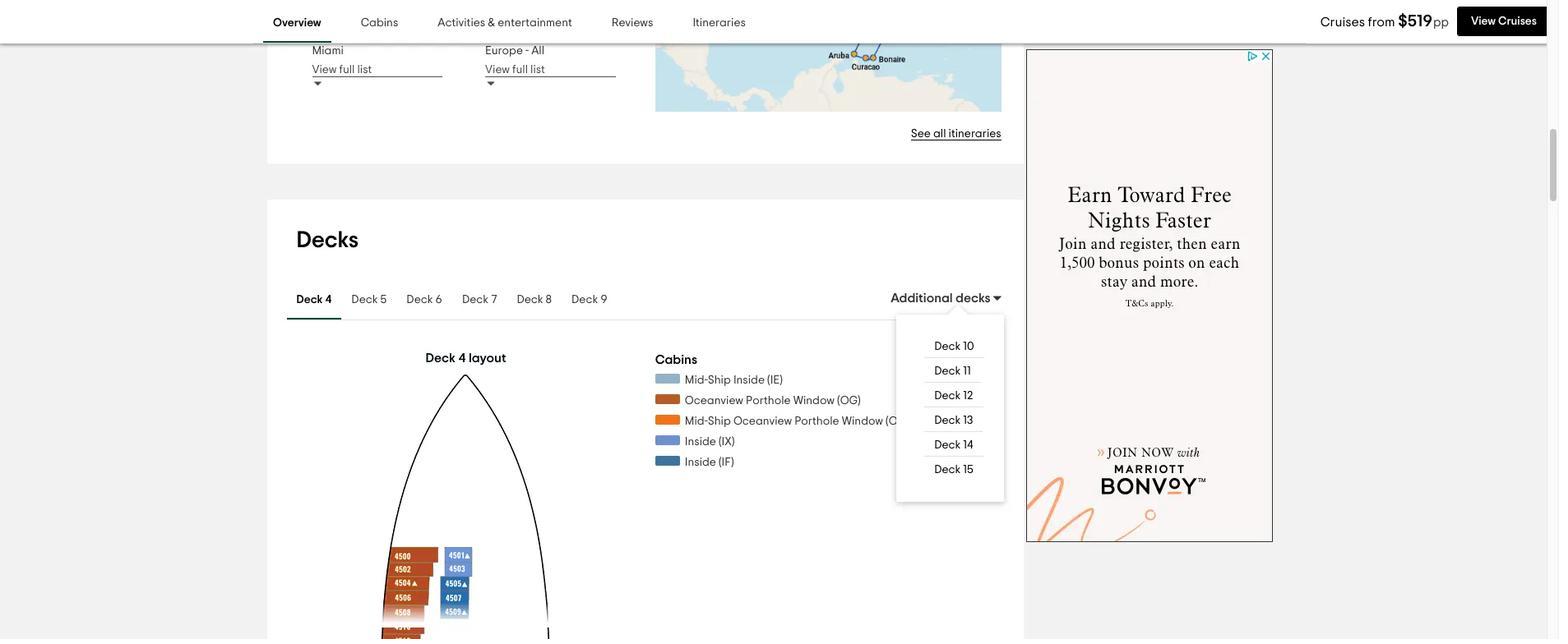 Task type: describe. For each thing, give the bounding box(es) containing it.
view for istanbul le havre miami
[[312, 64, 337, 76]]

eastern
[[551, 9, 592, 21]]

0 vertical spatial -
[[546, 9, 549, 21]]

europe
[[485, 45, 523, 57]]

9
[[601, 295, 607, 306]]

deck 11
[[934, 366, 971, 377]]

0 horizontal spatial porthole
[[746, 396, 791, 407]]

view for caribbean - eastern caribbean - western europe - all
[[485, 64, 510, 76]]

) down ix
[[731, 457, 734, 469]]

itineraries
[[949, 128, 1001, 140]]

pp
[[1433, 16, 1449, 29]]

inside ( ix )
[[685, 437, 735, 448]]

full for europe - all
[[512, 64, 528, 76]]

deck for deck 6
[[407, 295, 433, 306]]

overview link
[[263, 5, 331, 43]]

( up oceanview porthole window ( og )
[[767, 375, 770, 387]]

overview
[[273, 18, 321, 29]]

cabins inside cabins link
[[361, 18, 398, 29]]

activities
[[438, 18, 485, 29]]

view full list for miami
[[312, 64, 372, 76]]

activities & entertainment
[[438, 18, 572, 29]]

deck for deck 11
[[934, 366, 961, 377]]

if
[[722, 457, 731, 469]]

) up mid-ship oceanview porthole window ( of
[[858, 396, 861, 407]]

2 cruises from the left
[[1498, 16, 1537, 27]]

deck 9
[[572, 295, 607, 306]]

havre
[[327, 27, 360, 39]]

le
[[312, 27, 325, 39]]

deck 13
[[934, 415, 973, 427]]

from
[[1368, 16, 1395, 29]]

2 caribbean from the top
[[485, 27, 543, 39]]

( down ix
[[719, 457, 722, 469]]

inside for inside ( if )
[[685, 457, 716, 469]]

deck 8
[[517, 295, 552, 306]]

decks
[[956, 292, 991, 305]]

&
[[488, 18, 495, 29]]

13
[[963, 415, 973, 427]]

1 horizontal spatial porthole
[[795, 416, 839, 428]]

deck for deck 4
[[296, 295, 323, 306]]

deck 14
[[934, 440, 973, 451]]

reviews link
[[602, 5, 663, 43]]

view full list for europe - all
[[485, 64, 545, 76]]

ie
[[770, 375, 780, 387]]

5
[[380, 295, 387, 306]]

deck 12
[[934, 391, 973, 402]]

deck for deck 4 layout
[[426, 352, 456, 365]]

1 vertical spatial oceanview
[[733, 416, 792, 428]]

additional decks
[[891, 292, 991, 305]]

ship for inside
[[708, 375, 731, 387]]

4 for deck 4 layout
[[458, 352, 466, 365]]

0 vertical spatial inside
[[733, 375, 765, 387]]

deck for deck 9
[[572, 295, 598, 306]]

all
[[531, 45, 544, 57]]

cruises inside cruises from $519 pp
[[1320, 16, 1365, 29]]

deck 15
[[934, 465, 974, 476]]

mid-ship oceanview porthole window ( of
[[685, 416, 904, 428]]

cruises from $519 pp
[[1320, 13, 1449, 30]]

( up if
[[719, 437, 722, 448]]

mid- for mid-ship oceanview porthole window ( of
[[685, 416, 708, 428]]

( up mid-ship oceanview porthole window ( of
[[837, 396, 840, 407]]

layout
[[469, 352, 506, 365]]

ship for oceanview
[[708, 416, 731, 428]]

decks
[[296, 229, 359, 252]]

14
[[963, 440, 973, 451]]

istanbul
[[312, 9, 354, 21]]

6
[[435, 295, 442, 306]]

1 horizontal spatial cabins
[[655, 354, 697, 367]]

see all itineraries
[[911, 128, 1001, 140]]

deck for deck 8
[[517, 295, 543, 306]]

deck for deck 12
[[934, 391, 961, 402]]

( left deck 13
[[886, 416, 889, 428]]

15
[[963, 465, 974, 476]]



Task type: locate. For each thing, give the bounding box(es) containing it.
oceanview down oceanview porthole window ( og )
[[733, 416, 792, 428]]

inside down inside ( ix )
[[685, 457, 716, 469]]

deck 5
[[351, 295, 387, 306]]

0 horizontal spatial full
[[339, 64, 355, 76]]

4 for deck 4
[[325, 295, 332, 306]]

full down miami
[[339, 64, 355, 76]]

1 horizontal spatial 4
[[458, 352, 466, 365]]

view down miami
[[312, 64, 337, 76]]

deck for deck 15
[[934, 465, 961, 476]]

full for miami
[[339, 64, 355, 76]]

1 ship from the top
[[708, 375, 731, 387]]

mid- for mid-ship inside ( ie )
[[685, 375, 708, 387]]

inside
[[733, 375, 765, 387], [685, 437, 716, 448], [685, 457, 716, 469]]

entertainment
[[498, 18, 572, 29]]

view right pp
[[1471, 16, 1496, 27]]

1 vertical spatial -
[[546, 27, 549, 39]]

2 vertical spatial -
[[526, 45, 529, 57]]

view down europe
[[485, 64, 510, 76]]

of
[[889, 416, 904, 428]]

1 view full list from the left
[[312, 64, 372, 76]]

itineraries
[[693, 18, 746, 29]]

1 horizontal spatial view full list
[[485, 64, 545, 76]]

deck left 8
[[517, 295, 543, 306]]

list for europe - all
[[530, 64, 545, 76]]

0 horizontal spatial view full list
[[312, 64, 372, 76]]

$519
[[1398, 13, 1432, 30]]

2 vertical spatial inside
[[685, 457, 716, 469]]

0 vertical spatial window
[[793, 396, 835, 407]]

1 horizontal spatial window
[[842, 416, 883, 428]]

2 list from the left
[[530, 64, 545, 76]]

1 vertical spatial ship
[[708, 416, 731, 428]]

4
[[325, 295, 332, 306], [458, 352, 466, 365]]

window down og
[[842, 416, 883, 428]]

0 vertical spatial mid-
[[685, 375, 708, 387]]

cabins link
[[351, 5, 408, 43]]

oceanview porthole window ( og )
[[685, 396, 861, 407]]

ix
[[722, 437, 732, 448]]

1 full from the left
[[339, 64, 355, 76]]

8
[[546, 295, 552, 306]]

porthole
[[746, 396, 791, 407], [795, 416, 839, 428]]

0 vertical spatial cabins
[[361, 18, 398, 29]]

porthole down oceanview porthole window ( og )
[[795, 416, 839, 428]]

deck for deck 14
[[934, 440, 961, 451]]

deck 6
[[407, 295, 442, 306]]

inside for inside ( ix )
[[685, 437, 716, 448]]

0 horizontal spatial cruises
[[1320, 16, 1365, 29]]

7
[[491, 295, 497, 306]]

full
[[339, 64, 355, 76], [512, 64, 528, 76]]

reviews
[[612, 18, 653, 29]]

1 horizontal spatial list
[[530, 64, 545, 76]]

1 vertical spatial porthole
[[795, 416, 839, 428]]

cabins right havre
[[361, 18, 398, 29]]

1 vertical spatial cabins
[[655, 354, 697, 367]]

0 vertical spatial oceanview
[[685, 396, 743, 407]]

0 horizontal spatial 4
[[325, 295, 332, 306]]

cruises left from
[[1320, 16, 1365, 29]]

(
[[767, 375, 770, 387], [837, 396, 840, 407], [886, 416, 889, 428], [719, 437, 722, 448], [719, 457, 722, 469]]

caribbean - eastern caribbean - western europe - all
[[485, 9, 594, 57]]

0 vertical spatial porthole
[[746, 396, 791, 407]]

1 cruises from the left
[[1320, 16, 1365, 29]]

deck left the 5
[[351, 295, 378, 306]]

2 view full list from the left
[[485, 64, 545, 76]]

all
[[933, 128, 946, 140]]

activities & entertainment link
[[428, 5, 582, 43]]

window
[[793, 396, 835, 407], [842, 416, 883, 428]]

deck left 12
[[934, 391, 961, 402]]

deck 4 layout
[[426, 352, 506, 365]]

2 ship from the top
[[708, 416, 731, 428]]

4 left layout
[[458, 352, 466, 365]]

2 mid- from the top
[[685, 416, 708, 428]]

deck left 11 at bottom
[[934, 366, 961, 377]]

10
[[963, 341, 974, 353]]

the map for this itinerary is not available at this time. image
[[655, 0, 1001, 112]]

inside left ie
[[733, 375, 765, 387]]

) up 'inside ( if )'
[[732, 437, 735, 448]]

deck 10
[[934, 341, 974, 353]]

ship left ie
[[708, 375, 731, 387]]

) up oceanview porthole window ( og )
[[780, 375, 783, 387]]

view full list down europe
[[485, 64, 545, 76]]

1 horizontal spatial full
[[512, 64, 528, 76]]

deck left 7
[[462, 295, 489, 306]]

cruises right pp
[[1498, 16, 1537, 27]]

ship
[[708, 375, 731, 387], [708, 416, 731, 428]]

)
[[780, 375, 783, 387], [858, 396, 861, 407], [732, 437, 735, 448], [731, 457, 734, 469]]

1 list from the left
[[357, 64, 372, 76]]

deck left 6
[[407, 295, 433, 306]]

additional
[[891, 292, 953, 305]]

deck for deck 7
[[462, 295, 489, 306]]

4 left deck 5 at top
[[325, 295, 332, 306]]

- left the western
[[546, 27, 549, 39]]

1 vertical spatial mid-
[[685, 416, 708, 428]]

list down 'all'
[[530, 64, 545, 76]]

caribbean
[[485, 9, 543, 21], [485, 27, 543, 39]]

cruises
[[1320, 16, 1365, 29], [1498, 16, 1537, 27]]

mid-
[[685, 375, 708, 387], [685, 416, 708, 428]]

ship up ix
[[708, 416, 731, 428]]

deck 4
[[296, 295, 332, 306]]

deck left layout
[[426, 352, 456, 365]]

cabins up "mid-ship inside ( ie )"
[[655, 354, 697, 367]]

deck for deck 10
[[934, 341, 961, 353]]

-
[[546, 9, 549, 21], [546, 27, 549, 39], [526, 45, 529, 57]]

list
[[357, 64, 372, 76], [530, 64, 545, 76]]

itineraries link
[[683, 5, 756, 43]]

deck left 14
[[934, 440, 961, 451]]

deck left 13
[[934, 415, 961, 427]]

oceanview
[[685, 396, 743, 407], [733, 416, 792, 428]]

deck left 9
[[572, 295, 598, 306]]

oceanview down "mid-ship inside ( ie )"
[[685, 396, 743, 407]]

mid-ship inside ( ie )
[[685, 375, 783, 387]]

full down europe
[[512, 64, 528, 76]]

view full list down miami
[[312, 64, 372, 76]]

istanbul le havre miami
[[312, 9, 360, 57]]

deck left 10
[[934, 341, 961, 353]]

deck left 15
[[934, 465, 961, 476]]

view full list
[[312, 64, 372, 76], [485, 64, 545, 76]]

1 vertical spatial caribbean
[[485, 27, 543, 39]]

1 horizontal spatial cruises
[[1498, 16, 1537, 27]]

0 vertical spatial 4
[[325, 295, 332, 306]]

0 vertical spatial caribbean
[[485, 9, 543, 21]]

advertisement region
[[1026, 49, 1273, 543]]

0 vertical spatial ship
[[708, 375, 731, 387]]

deck
[[296, 295, 323, 306], [351, 295, 378, 306], [407, 295, 433, 306], [462, 295, 489, 306], [517, 295, 543, 306], [572, 295, 598, 306], [934, 341, 961, 353], [426, 352, 456, 365], [934, 366, 961, 377], [934, 391, 961, 402], [934, 415, 961, 427], [934, 440, 961, 451], [934, 465, 961, 476]]

1 mid- from the top
[[685, 375, 708, 387]]

deck for deck 13
[[934, 415, 961, 427]]

inside ( if )
[[685, 457, 734, 469]]

2 horizontal spatial view
[[1471, 16, 1496, 27]]

deck left deck 5 at top
[[296, 295, 323, 306]]

- left 'all'
[[526, 45, 529, 57]]

see
[[911, 128, 931, 140]]

12
[[963, 391, 973, 402]]

11
[[963, 366, 971, 377]]

og
[[840, 396, 858, 407]]

porthole down ie
[[746, 396, 791, 407]]

deck 7
[[462, 295, 497, 306]]

view
[[1471, 16, 1496, 27], [312, 64, 337, 76], [485, 64, 510, 76]]

miami
[[312, 45, 344, 57]]

1 vertical spatial 4
[[458, 352, 466, 365]]

inside up 'inside ( if )'
[[685, 437, 716, 448]]

1 caribbean from the top
[[485, 9, 543, 21]]

0 horizontal spatial window
[[793, 396, 835, 407]]

window up mid-ship oceanview porthole window ( of
[[793, 396, 835, 407]]

- left eastern
[[546, 9, 549, 21]]

0 horizontal spatial view
[[312, 64, 337, 76]]

0 horizontal spatial list
[[357, 64, 372, 76]]

view cruises
[[1471, 16, 1537, 27]]

1 horizontal spatial view
[[485, 64, 510, 76]]

1 vertical spatial inside
[[685, 437, 716, 448]]

deck for deck 5
[[351, 295, 378, 306]]

western
[[551, 27, 594, 39]]

list down havre
[[357, 64, 372, 76]]

0 horizontal spatial cabins
[[361, 18, 398, 29]]

2 full from the left
[[512, 64, 528, 76]]

cabins
[[361, 18, 398, 29], [655, 354, 697, 367]]

list for miami
[[357, 64, 372, 76]]

1 vertical spatial window
[[842, 416, 883, 428]]



Task type: vqa. For each thing, say whether or not it's contained in the screenshot.
the topmost 'Window'
yes



